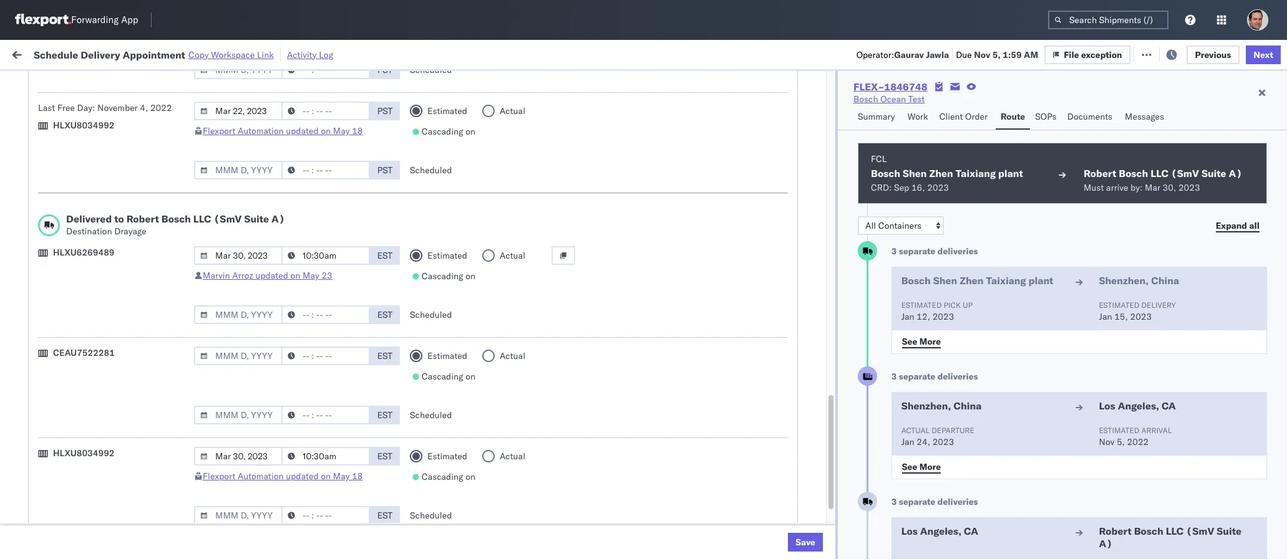 Task type: locate. For each thing, give the bounding box(es) containing it.
automation down deadline
[[238, 125, 284, 137]]

hlxu8034992
[[53, 120, 115, 131], [1018, 124, 1079, 135], [1018, 151, 1079, 162], [1018, 178, 1079, 190], [1018, 206, 1079, 217], [1018, 233, 1079, 245], [53, 448, 115, 459]]

appointment for third schedule delivery appointment link from the bottom
[[143, 124, 195, 135]]

flex-2130387 for 10:30 pm cst, jan 23, 2023
[[795, 398, 860, 410]]

automation for est
[[238, 471, 284, 482]]

lhuu7894563, up estimated pick up jan 12, 2023
[[885, 261, 950, 272]]

see
[[902, 336, 917, 347], [902, 461, 917, 473]]

10:30 pm cst, jan 23, 2023 down 8:00 am cst, dec 24, 2022
[[261, 398, 378, 410]]

4 karl from the top
[[745, 508, 761, 519]]

bosch shen zhen taixiang plant up up
[[901, 275, 1053, 287]]

see down 12,
[[902, 336, 917, 347]]

1 vertical spatial 2130384
[[822, 536, 860, 547]]

3 -- : -- -- text field from the top
[[281, 347, 370, 366]]

updated right arroz
[[255, 270, 288, 281]]

bosch inside delivered to robert bosch llc (smv suite a) destination drayage
[[161, 213, 191, 225]]

cancel
[[1185, 48, 1215, 60]]

2 automation from the top
[[238, 471, 284, 482]]

drayage
[[114, 226, 146, 237]]

cascading on for hlxu8034992
[[422, 472, 475, 483]]

0 vertical spatial automation
[[238, 125, 284, 137]]

1 horizontal spatial 30,
[[1163, 182, 1176, 193]]

0 vertical spatial updated
[[286, 125, 319, 137]]

arrival
[[1141, 426, 1172, 435]]

upload up hlxu6269489 at top left
[[70, 233, 98, 244]]

30, down "28,"
[[336, 508, 349, 519]]

1 vertical spatial gaurav jawla
[[1146, 151, 1198, 163]]

3 separate deliveries for bosch
[[891, 246, 978, 257]]

gaurav down messages
[[1146, 124, 1174, 135]]

1 horizontal spatial shenzhen, china
[[1099, 275, 1179, 287]]

2 lhuu7894563, from the top
[[885, 288, 950, 299]]

angeles, inside confirm pickup from los angeles, ca link
[[170, 315, 204, 327]]

2 ocean fcl from the top
[[460, 179, 503, 190]]

5 hlxu6269489, from the top
[[952, 233, 1015, 245]]

am
[[1024, 49, 1038, 60], [282, 124, 296, 135], [282, 151, 296, 163], [282, 179, 296, 190], [282, 206, 296, 217], [282, 234, 296, 245], [282, 261, 296, 272], [282, 289, 296, 300], [282, 343, 296, 355], [282, 453, 296, 465]]

maeu9408431 down --
[[975, 481, 1038, 492]]

est
[[377, 250, 393, 261], [377, 309, 393, 321], [377, 351, 393, 362], [377, 410, 393, 421], [377, 451, 393, 462], [377, 510, 393, 522]]

14, up 6:00 pm cst, dec 23, 2022
[[339, 289, 352, 300]]

schedule pickup from los angeles, ca link down confirm delivery button
[[70, 370, 223, 382]]

4 ceau7522281, hlxu6269489, hlxu8034992 from the top
[[885, 206, 1079, 217]]

2 upload from the top
[[70, 480, 98, 491]]

0 vertical spatial clearance
[[138, 233, 178, 244]]

deliveries up pick
[[938, 246, 978, 257]]

0 vertical spatial schedule delivery appointment link
[[70, 123, 195, 135]]

1 deliveries from the top
[[938, 246, 978, 257]]

1 ceau7522281, hlxu6269489, hlxu8034992 from the top
[[885, 124, 1079, 135]]

maeu9408431 up --
[[975, 426, 1038, 437]]

3 separate deliveries down abcd1234560
[[891, 497, 978, 508]]

1:00 am cst, nov 9, 2022
[[261, 234, 371, 245]]

savant right mar
[[1175, 179, 1202, 190]]

1 vertical spatial nyku9743990
[[885, 535, 947, 547]]

18
[[352, 125, 363, 137], [352, 471, 363, 482]]

1 vertical spatial los angeles, ca
[[901, 525, 978, 538]]

shen up pick
[[933, 275, 957, 287]]

0 vertical spatial upload
[[70, 233, 98, 244]]

2 vertical spatial schedule delivery appointment
[[70, 508, 195, 519]]

to inside button
[[358, 48, 367, 60]]

estimated delivery jan 15, 2023
[[1099, 301, 1176, 323]]

1 upload customs clearance documents from the top
[[70, 233, 225, 244]]

schedule pickup from los angeles, ca down confirm delivery button
[[70, 370, 223, 382]]

flexport. image
[[15, 14, 71, 26]]

robert
[[1084, 167, 1116, 180], [126, 213, 159, 225], [1099, 525, 1132, 538]]

deliveries for china
[[938, 371, 978, 382]]

shenzhen, china
[[1099, 275, 1179, 287], [901, 400, 982, 412]]

6 resize handle column header from the left
[[617, 97, 632, 560]]

0 vertical spatial gvcu5265864
[[885, 398, 947, 409]]

1 vertical spatial suite
[[244, 213, 269, 225]]

estimated inside estimated pick up jan 12, 2023
[[901, 301, 942, 310]]

must arrive by: mar 30, 2023
[[1084, 182, 1200, 193]]

marvin arroz updated on may 23
[[203, 270, 332, 281]]

30, right mar
[[1163, 182, 1176, 193]]

2 vertical spatial 10:30
[[261, 481, 285, 492]]

mmm d, yyyy text field for ceau7522281
[[194, 347, 283, 366]]

to up the drayage
[[114, 213, 124, 225]]

numbers inside button
[[1020, 102, 1051, 111]]

2 hlxu6269489, from the top
[[952, 151, 1015, 162]]

schedule pickup from los angeles, ca button down upload customs clearance documents button
[[70, 260, 223, 274]]

4 resize handle column header from the left
[[439, 97, 454, 560]]

1 see from the top
[[902, 336, 917, 347]]

3 uetu5238478 from the top
[[952, 316, 1013, 327]]

1 flexport automation updated on may 18 button from the top
[[203, 125, 363, 137]]

pick
[[944, 301, 961, 310]]

flexport automation updated on may 18 button for pst
[[203, 125, 363, 137]]

0 horizontal spatial los angeles, ca
[[901, 525, 978, 538]]

1662119
[[822, 453, 860, 465]]

2023 inside estimated pick up jan 12, 2023
[[933, 311, 954, 323]]

0 vertical spatial bosch shen zhen taixiang plant
[[871, 167, 1023, 180]]

0 vertical spatial savant
[[1175, 179, 1202, 190]]

schedule pickup from los angeles, ca up the drayage
[[70, 206, 223, 217]]

lhuu7894563, up msdu7304509
[[885, 343, 950, 354]]

china up delivery
[[1151, 275, 1179, 287]]

suite
[[1202, 167, 1226, 180], [244, 213, 269, 225], [1217, 525, 1242, 538]]

0 horizontal spatial a)
[[271, 213, 285, 225]]

jawla
[[926, 49, 949, 60], [1176, 124, 1198, 135], [1176, 151, 1198, 163]]

flexport for pst
[[203, 125, 235, 137]]

my
[[12, 45, 32, 63]]

upload customs clearance documents down schedule pickup from rotterdam, netherlands button on the left of the page
[[70, 480, 225, 491]]

-- : -- -- text field up 8:00 am cst, dec 24, 2022
[[281, 306, 370, 324]]

hlxu6269489,
[[952, 124, 1015, 135], [952, 151, 1015, 162], [952, 178, 1015, 190], [952, 206, 1015, 217], [952, 233, 1015, 245]]

scheduled for ceau7522281
[[410, 410, 452, 421]]

0 vertical spatial a)
[[1229, 167, 1242, 180]]

jawla right messages button
[[1176, 124, 1198, 135]]

0 vertical spatial schedule delivery appointment button
[[70, 123, 195, 137]]

actual for hlxu6269489
[[500, 250, 525, 261]]

2 1:59 am cst, dec 14, 2022 from the top
[[261, 289, 376, 300]]

schedule pickup from los angeles, ca button up delivered to robert bosch llc (smv suite a) destination drayage on the left of the page
[[70, 178, 223, 192]]

upload down netherlands
[[70, 480, 98, 491]]

due nov 5, 1:59 am
[[956, 49, 1038, 60]]

numbers for container numbers
[[885, 107, 916, 116]]

1 pst from the top
[[377, 64, 393, 75]]

1:00
[[261, 234, 280, 245]]

1 vertical spatial flexport
[[203, 471, 235, 482]]

2 upload customs clearance documents from the top
[[70, 480, 225, 491]]

a) inside delivered to robert bosch llc (smv suite a) destination drayage
[[271, 213, 285, 225]]

2 18 from the top
[[352, 471, 363, 482]]

schedule pickup from los angeles, ca
[[70, 151, 223, 162], [70, 178, 223, 190], [70, 206, 223, 217], [70, 260, 223, 272], [70, 370, 223, 382], [70, 453, 223, 464]]

3 mmm d, yyyy text field from the top
[[194, 347, 283, 366]]

1 1889466 from the top
[[822, 261, 860, 272]]

1 vertical spatial see more
[[902, 461, 941, 473]]

delivery for 7:30 pm cst, jan 30, 2023 schedule delivery appointment button
[[109, 508, 141, 519]]

(smv inside robert bosch llc (smv suite a)
[[1186, 525, 1214, 538]]

3 schedule pickup from los angeles, ca link from the top
[[70, 205, 223, 217]]

updated down "1:59 am cst, jan 25, 2023"
[[286, 471, 319, 482]]

3 cascading on from the top
[[422, 371, 475, 382]]

schedule delivery appointment button
[[70, 123, 195, 137], [70, 397, 195, 411], [70, 507, 195, 521]]

clearance inside button
[[138, 233, 178, 244]]

0 vertical spatial 2130384
[[822, 508, 860, 519]]

delivery
[[81, 48, 120, 61], [109, 124, 141, 135], [104, 343, 136, 354], [109, 398, 141, 409], [109, 508, 141, 519]]

1 confirm from the top
[[70, 315, 102, 327]]

1 vertical spatial 14,
[[339, 289, 352, 300]]

0 vertical spatial flex-2130387
[[795, 398, 860, 410]]

None checkbox
[[20, 151, 32, 163], [20, 206, 32, 218], [20, 233, 32, 246], [20, 260, 32, 273], [20, 343, 32, 355], [20, 370, 32, 383], [20, 398, 32, 410], [20, 425, 32, 438], [20, 453, 32, 465], [20, 480, 32, 493], [20, 508, 32, 520], [20, 535, 32, 547], [20, 151, 32, 163], [20, 206, 32, 218], [20, 233, 32, 246], [20, 260, 32, 273], [20, 343, 32, 355], [20, 370, 32, 383], [20, 398, 32, 410], [20, 425, 32, 438], [20, 453, 32, 465], [20, 480, 32, 493], [20, 508, 32, 520], [20, 535, 32, 547]]

mbl/mawb numbers button
[[968, 99, 1127, 112]]

bosch ocean test for 1:59 am cst, dec 14, 2022
[[549, 261, 620, 272]]

flex-2130387 down flex-1662119
[[795, 481, 860, 492]]

1 vertical spatial pst
[[377, 105, 393, 117]]

1893174
[[822, 371, 860, 382]]

1 1:59 am cdt, nov 5, 2022 from the top
[[261, 124, 371, 135]]

18 down "1:59 am cst, jan 25, 2023"
[[352, 471, 363, 482]]

1 schedule delivery appointment link from the top
[[70, 123, 195, 135]]

numbers
[[1020, 102, 1051, 111], [885, 107, 916, 116]]

2130387
[[822, 398, 860, 410], [822, 426, 860, 437], [822, 481, 860, 492]]

deliveries for shen
[[938, 246, 978, 257]]

2 vertical spatial a)
[[1099, 538, 1113, 550]]

activity
[[287, 49, 317, 60]]

schedule pickup from los angeles, ca button down schedule pickup from rotterdam, netherlands button on the left of the page
[[70, 452, 223, 466]]

10:30 down the 8:00
[[261, 398, 285, 410]]

1 more from the top
[[920, 336, 941, 347]]

(smv inside delivered to robert bosch llc (smv suite a) destination drayage
[[214, 213, 242, 225]]

omkar down delivery
[[1146, 316, 1172, 327]]

24, down 6:00 pm cst, dec 23, 2022
[[339, 343, 352, 355]]

1:59
[[1003, 49, 1022, 60], [261, 124, 280, 135], [261, 151, 280, 163], [261, 179, 280, 190], [261, 206, 280, 217], [261, 261, 280, 272], [261, 289, 280, 300], [261, 453, 280, 465]]

2 schedule pickup from los angeles, ca link from the top
[[70, 178, 223, 190]]

1 vertical spatial to
[[114, 213, 124, 225]]

mode
[[460, 102, 479, 111]]

ceau7522281, for schedule pickup from los angeles, ca
[[885, 206, 949, 217]]

3 cascading from the top
[[422, 371, 463, 382]]

1 vertical spatial schedule delivery appointment button
[[70, 397, 195, 411]]

1 2130384 from the top
[[822, 508, 860, 519]]

2 schedule delivery appointment link from the top
[[70, 397, 195, 410]]

scheduled
[[410, 64, 452, 75], [410, 165, 452, 176], [410, 309, 452, 321], [410, 410, 452, 421], [410, 510, 452, 522]]

1 separate from the top
[[899, 246, 935, 257]]

2 2130387 from the top
[[822, 426, 860, 437]]

more down 12,
[[920, 336, 941, 347]]

10:30 up 7:30
[[261, 481, 285, 492]]

snooze down app
[[125, 48, 155, 60]]

1 vertical spatial deliveries
[[938, 371, 978, 382]]

schedule delivery appointment button for 7:30 pm cst, jan 30, 2023
[[70, 507, 195, 521]]

1 vertical spatial zhen
[[960, 275, 984, 287]]

gvcu5265864 down abcd1234560
[[885, 480, 947, 492]]

1 vertical spatial 30,
[[336, 508, 349, 519]]

2 vertical spatial may
[[333, 471, 350, 482]]

0 horizontal spatial snooze
[[125, 48, 155, 60]]

flex-2130384
[[795, 508, 860, 519], [795, 536, 860, 547]]

1 nyku9743990 from the top
[[885, 508, 947, 519]]

2 more from the top
[[920, 461, 941, 473]]

2 vertical spatial 2130387
[[822, 481, 860, 492]]

jaehyung
[[1146, 398, 1183, 410]]

5 scheduled from the top
[[410, 510, 452, 522]]

2 lagerfeld from the top
[[763, 426, 801, 437]]

actual inside actual departure jan 24, 2023
[[901, 426, 930, 435]]

1 flexport from the top
[[203, 125, 235, 137]]

to inside delivered to robert bosch llc (smv suite a) destination drayage
[[114, 213, 124, 225]]

2 2130384 from the top
[[822, 536, 860, 547]]

2 separate from the top
[[899, 371, 935, 382]]

customs down netherlands
[[100, 480, 136, 491]]

estimated inside estimated arrival nov 5, 2022
[[1099, 426, 1139, 435]]

1 vertical spatial shenzhen, china
[[901, 400, 982, 412]]

clearance for 1st upload customs clearance documents link
[[138, 233, 178, 244]]

1 3 separate deliveries from the top
[[891, 246, 978, 257]]

2130384 right save
[[822, 536, 860, 547]]

1 vertical spatial flexport automation updated on may 18 button
[[203, 471, 363, 482]]

cascading for hlxu8034992
[[422, 472, 463, 483]]

1 lhuu7894563, from the top
[[885, 261, 950, 272]]

destination
[[66, 226, 112, 237]]

--
[[975, 453, 985, 465]]

workitem button
[[49, 99, 241, 112]]

all
[[1249, 220, 1260, 231]]

confirm inside button
[[70, 343, 102, 354]]

integration
[[638, 398, 681, 410], [638, 426, 681, 437], [638, 481, 681, 492], [638, 508, 681, 519], [638, 536, 681, 547]]

2 vertical spatial 3 separate deliveries
[[891, 497, 978, 508]]

nov
[[974, 49, 990, 60], [321, 124, 337, 135], [321, 151, 337, 163], [321, 179, 337, 190], [321, 206, 337, 217], [320, 234, 336, 245], [1099, 437, 1114, 448]]

cancel batch action
[[1185, 48, 1271, 60]]

1:59 am cst, dec 14, 2022
[[261, 261, 376, 272], [261, 289, 376, 300]]

3 separate deliveries up pick
[[891, 246, 978, 257]]

on
[[321, 125, 331, 137], [466, 126, 475, 137], [290, 270, 300, 281], [466, 271, 475, 282], [466, 371, 475, 382], [321, 471, 331, 482], [466, 472, 475, 483]]

3 lagerfeld from the top
[[763, 481, 801, 492]]

10:30 up "1:59 am cst, jan 25, 2023"
[[261, 426, 285, 437]]

2130387 for 10:30 pm cst, jan 28, 2023
[[822, 481, 860, 492]]

5 karl from the top
[[745, 536, 761, 547]]

1:59 am cdt, nov 5, 2022
[[261, 124, 371, 135], [261, 151, 371, 163], [261, 179, 371, 190], [261, 206, 371, 217]]

savant
[[1175, 179, 1202, 190], [1175, 316, 1202, 327]]

flex-1662119 button
[[776, 450, 863, 468], [776, 450, 863, 468]]

4 account from the top
[[702, 508, 735, 519]]

3 gvcu5265864 from the top
[[885, 480, 947, 492]]

1 horizontal spatial shenzhen,
[[1099, 275, 1149, 287]]

1 -- : -- -- text field from the top
[[281, 102, 370, 120]]

4 cascading on from the top
[[422, 472, 475, 483]]

0 vertical spatial 14,
[[339, 261, 352, 272]]

None checkbox
[[20, 100, 32, 113], [20, 123, 32, 136], [20, 178, 32, 191], [20, 288, 32, 300], [20, 315, 32, 328], [20, 100, 32, 113], [20, 123, 32, 136], [20, 178, 32, 191], [20, 288, 32, 300], [20, 315, 32, 328]]

see more button
[[894, 333, 948, 351], [894, 458, 948, 477]]

0 vertical spatial separate
[[899, 246, 935, 257]]

schedule pickup from los angeles, ca down upload customs clearance documents button
[[70, 260, 223, 272]]

1:59 am cst, dec 14, 2022 down 23 on the left
[[261, 289, 376, 300]]

arroz
[[232, 270, 253, 281]]

schedule pickup from los angeles, ca button down 4,
[[70, 150, 223, 164]]

gaurav jawla up mar
[[1146, 151, 1198, 163]]

log
[[319, 49, 333, 60]]

clearance for second upload customs clearance documents link from the top of the page
[[138, 480, 178, 491]]

2130387 up 1662119
[[822, 426, 860, 437]]

exception
[[1081, 49, 1122, 60]]

0 vertical spatial snooze
[[125, 48, 155, 60]]

0 vertical spatial see more
[[902, 336, 941, 347]]

1 schedule delivery appointment button from the top
[[70, 123, 195, 137]]

7 ocean fcl from the top
[[460, 453, 503, 465]]

see more button for shenzhen,
[[894, 458, 948, 477]]

confirm for confirm pickup from los angeles, ca
[[70, 315, 102, 327]]

1 cdt, from the top
[[298, 124, 319, 135]]

flex-1846748 button
[[776, 121, 863, 138], [776, 121, 863, 138], [776, 148, 863, 166], [776, 148, 863, 166], [776, 176, 863, 193], [776, 176, 863, 193], [776, 203, 863, 221], [776, 203, 863, 221], [776, 231, 863, 248], [776, 231, 863, 248]]

schedule pickup from los angeles, ca link up delivered to robert bosch llc (smv suite a) destination drayage on the left of the page
[[70, 178, 223, 190]]

14,
[[339, 261, 352, 272], [339, 289, 352, 300]]

may left 23 on the left
[[303, 270, 319, 281]]

2 vertical spatial pst
[[377, 165, 393, 176]]

from inside button
[[133, 315, 151, 327]]

see more down 12,
[[902, 336, 941, 347]]

resize handle column header
[[34, 97, 49, 560], [238, 97, 253, 560], [391, 97, 406, 560], [439, 97, 454, 560], [528, 97, 543, 560], [617, 97, 632, 560], [754, 97, 769, 560], [864, 97, 879, 560], [953, 97, 968, 560], [1125, 97, 1140, 560], [1214, 97, 1229, 560], [1255, 97, 1270, 560]]

0 vertical spatial 3
[[891, 246, 897, 257]]

omkar savant right 'by:'
[[1146, 179, 1202, 190]]

0 vertical spatial see more button
[[894, 333, 948, 351]]

0 vertical spatial may
[[333, 125, 350, 137]]

0 vertical spatial schedule delivery appointment
[[70, 124, 195, 135]]

3 account from the top
[[702, 481, 735, 492]]

0 vertical spatial flexport automation updated on may 18 button
[[203, 125, 363, 137]]

0 horizontal spatial numbers
[[885, 107, 916, 116]]

30,
[[1163, 182, 1176, 193], [336, 508, 349, 519]]

1 vertical spatial see
[[902, 461, 917, 473]]

MMM D, YYYY text field
[[194, 246, 283, 265], [194, 306, 283, 324], [194, 347, 283, 366], [194, 406, 283, 425], [194, 447, 283, 466]]

2 see more from the top
[[902, 461, 941, 473]]

schedule pickup from los angeles, ca button down confirm delivery button
[[70, 370, 223, 383]]

0 horizontal spatial shenzhen, china
[[901, 400, 982, 412]]

customs down delivered
[[100, 233, 136, 244]]

1 flex-2130384 from the top
[[795, 508, 860, 519]]

0 vertical spatial deliveries
[[938, 246, 978, 257]]

2 est from the top
[[377, 309, 393, 321]]

schedule pickup from los angeles, ca down 4,
[[70, 151, 223, 162]]

cascading for ceau7522281
[[422, 371, 463, 382]]

0 horizontal spatial china
[[954, 400, 982, 412]]

confirm delivery button
[[70, 342, 136, 356]]

jaehyung choi - test origin agent
[[1146, 398, 1282, 410]]

0 vertical spatial customs
[[100, 233, 136, 244]]

appointment for 7:30 pm cst, jan 30, 2023 schedule delivery appointment link
[[143, 508, 195, 519]]

0 vertical spatial nyku9743990
[[885, 508, 947, 519]]

numbers inside container numbers
[[885, 107, 916, 116]]

bosch shen zhen taixiang plant up "16,"
[[871, 167, 1023, 180]]

may down 25,
[[333, 471, 350, 482]]

cascading on for ceau7522281
[[422, 371, 475, 382]]

sops
[[1035, 111, 1057, 122]]

3 hlxu6269489, from the top
[[952, 178, 1015, 190]]

-- : -- -- text field
[[281, 102, 370, 120], [281, 306, 370, 324], [281, 347, 370, 366], [281, 447, 370, 466]]

gaurav jawla down operator
[[1146, 124, 1198, 135]]

1 horizontal spatial plant
[[1029, 275, 1053, 287]]

delivered
[[66, 213, 112, 225]]

ceau7522281, hlxu6269489, hlxu8034992 for upload customs clearance documents
[[885, 233, 1079, 245]]

3 integration test account - karl lagerfeld from the top
[[638, 481, 801, 492]]

1 vertical spatial separate
[[899, 371, 935, 382]]

flex-2130384 button
[[776, 505, 863, 523], [776, 505, 863, 523], [776, 533, 863, 550], [776, 533, 863, 550]]

upload customs clearance documents link down schedule pickup from rotterdam, netherlands button on the left of the page
[[70, 479, 225, 492]]

2 savant from the top
[[1175, 316, 1202, 327]]

pm for confirm pickup from los angeles, ca link
[[282, 316, 296, 327]]

3 cdt, from the top
[[298, 179, 319, 190]]

1 vertical spatial 3 separate deliveries
[[891, 371, 978, 382]]

2 mmm d, yyyy text field from the top
[[194, 102, 283, 120]]

china
[[1151, 275, 1179, 287], [954, 400, 982, 412]]

30, for mar
[[1163, 182, 1176, 193]]

1 vertical spatial flex-2130384
[[795, 536, 860, 547]]

2 vertical spatial deliveries
[[938, 497, 978, 508]]

savant for lhuu7894563, uetu5238478
[[1175, 316, 1202, 327]]

Search Shipments (/) text field
[[1048, 11, 1169, 29]]

0 vertical spatial gaurav jawla
[[1146, 124, 1198, 135]]

4 1:59 am cdt, nov 5, 2022 from the top
[[261, 206, 371, 217]]

id
[[791, 102, 799, 111]]

0 vertical spatial omkar savant
[[1146, 179, 1202, 190]]

23,
[[338, 316, 352, 327], [341, 398, 355, 410], [341, 426, 355, 437]]

savant for ceau7522281, hlxu6269489, hlxu8034992
[[1175, 179, 1202, 190]]

china up "departure"
[[954, 400, 982, 412]]

16,
[[911, 182, 925, 193]]

ceau7522281,
[[885, 124, 949, 135], [885, 151, 949, 162], [885, 178, 949, 190], [885, 206, 949, 217], [885, 233, 949, 245]]

1 customs from the top
[[100, 233, 136, 244]]

maeu9408431 down maeu9736123
[[975, 398, 1038, 410]]

1 vertical spatial 18
[[352, 471, 363, 482]]

dec up 8:00 am cst, dec 24, 2022
[[320, 316, 336, 327]]

confirm
[[70, 315, 102, 327], [70, 343, 102, 354]]

3 separate deliveries for shenzhen,
[[891, 371, 978, 382]]

may
[[333, 125, 350, 137], [303, 270, 319, 281], [333, 471, 350, 482]]

1 flex-1889466 from the top
[[795, 261, 860, 272]]

forwarding app link
[[15, 14, 138, 26]]

schedule pickup from los angeles, ca down schedule pickup from rotterdam, netherlands button on the left of the page
[[70, 453, 223, 464]]

deliveries
[[938, 246, 978, 257], [938, 371, 978, 382], [938, 497, 978, 508]]

hlxu6269489, for schedule delivery appointment
[[952, 124, 1015, 135]]

uetu5238478
[[952, 261, 1013, 272], [952, 288, 1013, 299], [952, 316, 1013, 327], [952, 343, 1013, 354]]

dec down '1:00 am cst, nov 9, 2022' on the left
[[320, 261, 337, 272]]

pickup inside schedule pickup from rotterdam, netherlands
[[109, 419, 136, 430]]

1 horizontal spatial china
[[1151, 275, 1179, 287]]

save button
[[788, 533, 823, 552]]

1 vertical spatial shen
[[933, 275, 957, 287]]

more down actual departure jan 24, 2023
[[920, 461, 941, 473]]

1 vertical spatial automation
[[238, 471, 284, 482]]

0 horizontal spatial shenzhen,
[[901, 400, 951, 412]]

2 3 separate deliveries from the top
[[891, 371, 978, 382]]

1 -- : -- -- text field from the top
[[281, 61, 370, 79]]

3 schedule delivery appointment from the top
[[70, 508, 195, 519]]

1 vertical spatial 2130387
[[822, 426, 860, 437]]

schedule pickup from los angeles, ca link down 4,
[[70, 150, 223, 163]]

delivery inside button
[[104, 343, 136, 354]]

0 vertical spatial pst
[[377, 64, 393, 75]]

1:59 am cst, dec 14, 2022 down '1:00 am cst, nov 9, 2022' on the left
[[261, 261, 376, 272]]

2 flexport automation updated on may 18 button from the top
[[203, 471, 363, 482]]

2130387 down 1893174
[[822, 398, 860, 410]]

client order button
[[934, 105, 996, 130]]

to for me
[[358, 48, 367, 60]]

1 upload from the top
[[70, 233, 98, 244]]

10:30 pm cst, jan 23, 2023 up "1:59 am cst, jan 25, 2023"
[[261, 426, 378, 437]]

schedule pickup from los angeles, ca link down schedule pickup from rotterdam, netherlands button on the left of the page
[[70, 452, 223, 465]]

2 customs from the top
[[100, 480, 136, 491]]

summary button
[[853, 105, 903, 130]]

1 horizontal spatial numbers
[[1020, 102, 1051, 111]]

flex-2130387 down flex-1893174 at the bottom right of the page
[[795, 398, 860, 410]]

-- : -- -- text field
[[281, 61, 370, 79], [281, 161, 370, 180], [281, 246, 370, 265], [281, 406, 370, 425], [281, 507, 370, 525]]

10:30
[[261, 398, 285, 410], [261, 426, 285, 437], [261, 481, 285, 492]]

3 separate deliveries up "departure"
[[891, 371, 978, 382]]

gaurav up mar
[[1146, 151, 1174, 163]]

1 vertical spatial may
[[303, 270, 319, 281]]

test123456
[[975, 124, 1027, 135], [975, 151, 1027, 163], [975, 179, 1027, 190], [975, 206, 1027, 217]]

24, up abcd1234560
[[917, 437, 930, 448]]

upload inside button
[[70, 233, 98, 244]]

los
[[159, 151, 173, 162], [159, 178, 173, 190], [159, 206, 173, 217], [159, 260, 173, 272], [154, 315, 168, 327], [159, 370, 173, 382], [1099, 400, 1115, 412], [159, 453, 173, 464], [901, 525, 918, 538]]

schedule delivery appointment for 10:30 pm cst, jan 23, 2023
[[70, 398, 195, 409]]

pickup
[[109, 151, 136, 162], [109, 178, 136, 190], [109, 206, 136, 217], [109, 260, 136, 272], [104, 315, 131, 327], [109, 370, 136, 382], [109, 419, 136, 430], [109, 453, 136, 464]]

4 hlxu6269489, from the top
[[952, 206, 1015, 217]]

flex
[[776, 102, 790, 111]]

5, inside estimated arrival nov 5, 2022
[[1117, 437, 1125, 448]]

1 see more from the top
[[902, 336, 941, 347]]

customs inside button
[[100, 233, 136, 244]]

may down deadline 'button'
[[333, 125, 350, 137]]

-- : -- -- text field up 10:30 pm cst, jan 28, 2023 at the bottom left of page
[[281, 447, 370, 466]]

10:30 pm cst, jan 28, 2023
[[261, 481, 378, 492]]

flexport automation updated on may 18 button down "1:59 am cst, jan 25, 2023"
[[203, 471, 363, 482]]

omkar savant for ceau7522281, hlxu6269489, hlxu8034992
[[1146, 179, 1202, 190]]

14, right 23 on the left
[[339, 261, 352, 272]]

origin
[[1232, 398, 1256, 410]]

23, for schedule delivery appointment
[[341, 398, 355, 410]]

1 10:30 from the top
[[261, 398, 285, 410]]

flex-2130387 up flex-1662119
[[795, 426, 860, 437]]

0 vertical spatial abcdefg78456546
[[975, 261, 1058, 272]]

zhen up up
[[960, 275, 984, 287]]

container
[[885, 97, 919, 106]]

1 vertical spatial omkar
[[1146, 316, 1172, 327]]

0 vertical spatial more
[[920, 336, 941, 347]]

1 vertical spatial customs
[[100, 480, 136, 491]]

1 vertical spatial see more button
[[894, 458, 948, 477]]

flex-1893174 button
[[776, 368, 863, 385], [776, 368, 863, 385]]

3 flex-2130387 from the top
[[795, 481, 860, 492]]

0 vertical spatial confirm
[[70, 315, 102, 327]]

9 resize handle column header from the left
[[953, 97, 968, 560]]

2 vertical spatial (smv
[[1186, 525, 1214, 538]]

shenzhen, up estimated delivery jan 15, 2023
[[1099, 275, 1149, 287]]

0 vertical spatial los angeles, ca
[[1099, 400, 1176, 412]]

work button
[[903, 105, 934, 130]]

shen up "16,"
[[903, 167, 927, 180]]

1 est from the top
[[377, 250, 393, 261]]

0 vertical spatial 23,
[[338, 316, 352, 327]]

0 vertical spatial 10:30 pm cst, jan 23, 2023
[[261, 398, 378, 410]]

0 vertical spatial 1:59 am cst, dec 14, 2022
[[261, 261, 376, 272]]

2 ceau7522281, from the top
[[885, 151, 949, 162]]

see down actual departure jan 24, 2023
[[902, 461, 917, 473]]

zhen up crd: sep 16, 2023
[[929, 167, 953, 180]]

omkar savant down delivery
[[1146, 316, 1202, 327]]

updated for hlxu8034992
[[286, 471, 319, 482]]

1 maeu9408431 from the top
[[975, 398, 1038, 410]]

confirm inside button
[[70, 315, 102, 327]]

los inside button
[[154, 315, 168, 327]]

2 vertical spatial schedule delivery appointment link
[[70, 507, 195, 519]]

plant
[[998, 167, 1023, 180], [1029, 275, 1053, 287]]

scheduled for hlxu6269489
[[410, 309, 452, 321]]

1 vertical spatial (smv
[[214, 213, 242, 225]]

ceau7522281, for upload customs clearance documents
[[885, 233, 949, 245]]

bosch ocean test
[[854, 94, 925, 105], [549, 234, 620, 245], [549, 261, 620, 272], [549, 343, 620, 355], [638, 343, 710, 355]]

-- : -- -- text field down 6:00 pm cst, dec 23, 2022
[[281, 347, 370, 366]]

2 vertical spatial gaurav
[[1146, 151, 1174, 163]]

cascading for hlxu6269489
[[422, 271, 463, 282]]

agent
[[1258, 398, 1282, 410]]

upload for second upload customs clearance documents link from the top of the page
[[70, 480, 98, 491]]

lhuu7894563, down pick
[[885, 316, 950, 327]]

2 schedule pickup from los angeles, ca button from the top
[[70, 178, 223, 192]]

2 test123456 from the top
[[975, 151, 1027, 163]]

see more button for bosch
[[894, 333, 948, 351]]

0 vertical spatial flexport automation updated on may 18
[[203, 125, 363, 137]]

see more down actual departure jan 24, 2023
[[902, 461, 941, 473]]

nov inside estimated arrival nov 5, 2022
[[1099, 437, 1114, 448]]

7:30
[[261, 508, 280, 519]]

workspace
[[211, 49, 255, 60]]

MMM D, YYYY text field
[[194, 61, 283, 79], [194, 102, 283, 120], [194, 161, 283, 180], [194, 507, 283, 525]]

1 horizontal spatial a)
[[1099, 538, 1113, 550]]

0 vertical spatial shen
[[903, 167, 927, 180]]

1 vertical spatial china
[[954, 400, 982, 412]]

flexport automation updated on may 18 down "1:59 am cst, jan 25, 2023"
[[203, 471, 363, 482]]

pst
[[377, 64, 393, 75], [377, 105, 393, 117], [377, 165, 393, 176]]

gvcu5265864 up abcd1234560
[[885, 426, 947, 437]]

2 cascading from the top
[[422, 271, 463, 282]]

pickup inside button
[[104, 315, 131, 327]]

hlxu6269489, for schedule pickup from los angeles, ca
[[952, 206, 1015, 217]]

see more button down 12,
[[894, 333, 948, 351]]

upload customs clearance documents link down delivered
[[70, 232, 225, 245]]

1 resize handle column header from the left
[[34, 97, 49, 560]]

flexport automation updated on may 18 down deadline
[[203, 125, 363, 137]]

schedule delivery appointment button for 10:30 pm cst, jan 23, 2023
[[70, 397, 195, 411]]

to for robert
[[114, 213, 124, 225]]

0 vertical spatial zhen
[[929, 167, 953, 180]]



Task type: vqa. For each thing, say whether or not it's contained in the screenshot.
(1) within the "button"
no



Task type: describe. For each thing, give the bounding box(es) containing it.
due
[[956, 49, 972, 60]]

reassign button
[[239, 45, 304, 63]]

delivery for 1st schedule delivery appointment button from the top of the page
[[109, 124, 141, 135]]

container numbers button
[[879, 94, 956, 117]]

separate for shenzhen,
[[899, 371, 935, 382]]

6 ocean fcl from the top
[[460, 426, 503, 437]]

ceau7522281, hlxu6269489, hlxu8034992 for schedule delivery appointment
[[885, 124, 1079, 135]]

abcdefg78456546 for schedule pickup from los angeles, ca
[[975, 261, 1058, 272]]

copy workspace link button
[[188, 49, 274, 60]]

5 resize handle column header from the left
[[528, 97, 543, 560]]

7:30 pm cst, jan 30, 2023
[[261, 508, 373, 519]]

from down 4,
[[138, 151, 157, 162]]

3 flex-1889466 from the top
[[795, 316, 860, 327]]

5 schedule pickup from los angeles, ca button from the top
[[70, 370, 223, 383]]

5 schedule pickup from los angeles, ca from the top
[[70, 370, 223, 382]]

from up the drayage
[[138, 206, 157, 217]]

choi
[[1185, 398, 1203, 410]]

jan inside estimated pick up jan 12, 2023
[[901, 311, 914, 323]]

1 vertical spatial gaurav
[[1146, 124, 1174, 135]]

confirm pickup from los angeles, ca link
[[70, 315, 218, 327]]

from inside schedule pickup from rotterdam, netherlands
[[138, 419, 157, 430]]

bosch ocean test for 1:00 am cst, nov 9, 2022
[[549, 234, 620, 245]]

2022 inside estimated arrival nov 5, 2022
[[1127, 437, 1149, 448]]

2 schedule pickup from los angeles, ca from the top
[[70, 178, 223, 190]]

5 integration test account - karl lagerfeld from the top
[[638, 536, 801, 547]]

messages button
[[1120, 105, 1171, 130]]

2 vertical spatial llc
[[1166, 525, 1184, 538]]

omkar for ceau7522281, hlxu6269489, hlxu8034992
[[1146, 179, 1172, 190]]

flex-2130387 for 10:30 pm cst, jan 28, 2023
[[795, 481, 860, 492]]

ceau7522281, hlxu6269489, hlxu8034992 for schedule pickup from los angeles, ca
[[885, 206, 1079, 217]]

from up delivered to robert bosch llc (smv suite a) destination drayage on the left of the page
[[138, 178, 157, 190]]

ca inside button
[[207, 315, 218, 327]]

operator:
[[856, 49, 894, 60]]

2 vertical spatial robert
[[1099, 525, 1132, 538]]

mmm d, yyyy text field for hlxu6269489
[[194, 246, 283, 265]]

4 lhuu7894563, uetu5238478 from the top
[[885, 343, 1013, 354]]

suite inside delivered to robert bosch llc (smv suite a) destination drayage
[[244, 213, 269, 225]]

estimated pick up jan 12, 2023
[[901, 301, 973, 323]]

arrive
[[1106, 182, 1128, 193]]

client order
[[939, 111, 988, 122]]

0 vertical spatial shenzhen,
[[1099, 275, 1149, 287]]

3 1:59 am cdt, nov 5, 2022 from the top
[[261, 179, 371, 190]]

3 schedule pickup from los angeles, ca from the top
[[70, 206, 223, 217]]

2 10:30 pm cst, jan 23, 2023 from the top
[[261, 426, 378, 437]]

5 integration from the top
[[638, 536, 681, 547]]

mode button
[[454, 99, 530, 112]]

automation for pst
[[238, 125, 284, 137]]

deadline button
[[255, 99, 393, 112]]

8 ocean fcl from the top
[[460, 481, 503, 492]]

2023 inside estimated delivery jan 15, 2023
[[1130, 311, 1152, 323]]

actual for hlxu8034992
[[500, 451, 525, 462]]

1 14, from the top
[[339, 261, 352, 272]]

1:59 am cst, jan 25, 2023
[[261, 453, 374, 465]]

3 schedule pickup from los angeles, ca button from the top
[[70, 205, 223, 219]]

0 vertical spatial gaurav
[[894, 49, 924, 60]]

confirm for confirm delivery
[[70, 343, 102, 354]]

next button
[[1246, 45, 1281, 64]]

confirm pickup from los angeles, ca
[[70, 315, 218, 327]]

0 horizontal spatial shen
[[903, 167, 927, 180]]

reassign
[[258, 48, 296, 60]]

last free day: november 4, 2022
[[38, 102, 172, 114]]

6:00
[[261, 316, 280, 327]]

2 10:30 from the top
[[261, 426, 285, 437]]

1 vertical spatial documents
[[180, 233, 225, 244]]

3 integration from the top
[[638, 481, 681, 492]]

pm for 7:30 pm cst, jan 30, 2023 schedule delivery appointment link
[[282, 508, 296, 519]]

1 karl from the top
[[745, 398, 761, 410]]

customs for second upload customs clearance documents link from the top of the page
[[100, 480, 136, 491]]

2 flex-1889466 from the top
[[795, 289, 860, 300]]

bosch ocean test for 8:00 am cst, dec 24, 2022
[[549, 343, 620, 355]]

4 integration test account - karl lagerfeld from the top
[[638, 508, 801, 519]]

3 for shenzhen, china
[[891, 371, 897, 382]]

by:
[[1131, 182, 1143, 193]]

0 vertical spatial jawla
[[926, 49, 949, 60]]

crd:
[[871, 182, 892, 193]]

2 flex-2130384 from the top
[[795, 536, 860, 547]]

8:00
[[261, 343, 280, 355]]

2130387 for 10:30 pm cst, jan 23, 2023
[[822, 398, 860, 410]]

activity log
[[287, 49, 333, 60]]

omkar for lhuu7894563, uetu5238478
[[1146, 316, 1172, 327]]

3 karl from the top
[[745, 481, 761, 492]]

jan inside estimated delivery jan 15, 2023
[[1099, 311, 1112, 323]]

see for shenzhen, china
[[902, 461, 917, 473]]

from down schedule pickup from rotterdam, netherlands button on the left of the page
[[138, 453, 157, 464]]

dec down 6:00 pm cst, dec 23, 2022
[[320, 343, 337, 355]]

assign
[[328, 48, 356, 60]]

cascading on for hlxu6269489
[[422, 271, 475, 282]]

2 account from the top
[[702, 426, 735, 437]]

2 cdt, from the top
[[298, 151, 319, 163]]

2 -- : -- -- text field from the top
[[281, 306, 370, 324]]

1 schedule pickup from los angeles, ca from the top
[[70, 151, 223, 162]]

3 for bosch shen zhen taixiang plant
[[891, 246, 897, 257]]

delivery for confirm delivery button
[[104, 343, 136, 354]]

5 account from the top
[[702, 536, 735, 547]]

1 mmm d, yyyy text field from the top
[[194, 61, 283, 79]]

rotterdam,
[[159, 419, 203, 430]]

18 for est
[[352, 471, 363, 482]]

18 for pst
[[352, 125, 363, 137]]

operator: gaurav jawla
[[856, 49, 949, 60]]

upload customs clearance documents for 1st upload customs clearance documents link
[[70, 233, 225, 244]]

flexport for est
[[203, 471, 235, 482]]

23, for confirm pickup from los angeles, ca
[[338, 316, 352, 327]]

forwarding app
[[71, 14, 138, 26]]

my work
[[12, 45, 68, 63]]

4,
[[140, 102, 148, 114]]

2 gaurav jawla from the top
[[1146, 151, 1198, 163]]

1 vertical spatial plant
[[1029, 275, 1053, 287]]

1 horizontal spatial shen
[[933, 275, 957, 287]]

3 mmm d, yyyy text field from the top
[[194, 161, 283, 180]]

estimated inside estimated delivery jan 15, 2023
[[1099, 301, 1139, 310]]

3 lhuu7894563, uetu5238478 from the top
[[885, 316, 1013, 327]]

flex-1893174
[[795, 371, 860, 382]]

2 vertical spatial 23,
[[341, 426, 355, 437]]

cancel batch action button
[[1166, 45, 1279, 63]]

expand all button
[[1208, 216, 1267, 235]]

bosch ocean test link
[[854, 93, 925, 105]]

2 1:59 am cdt, nov 5, 2022 from the top
[[261, 151, 371, 163]]

schedule inside schedule pickup from rotterdam, netherlands
[[70, 419, 107, 430]]

suite inside robert bosch llc (smv suite a)
[[1217, 525, 1242, 538]]

30, for jan
[[336, 508, 349, 519]]

1 vertical spatial snooze
[[412, 102, 436, 111]]

november
[[97, 102, 138, 114]]

flex id
[[776, 102, 799, 111]]

jan inside actual departure jan 24, 2023
[[901, 437, 914, 448]]

2 abcdefg78456546 from the top
[[975, 289, 1058, 300]]

flexport automation updated on may 18 button for est
[[203, 471, 363, 482]]

snooze button
[[106, 45, 163, 63]]

2 karl from the top
[[745, 426, 761, 437]]

12 resize handle column header from the left
[[1255, 97, 1270, 560]]

assign to me button
[[309, 45, 390, 63]]

4 lhuu7894563, from the top
[[885, 343, 950, 354]]

route button
[[996, 105, 1030, 130]]

1 10:30 pm cst, jan 23, 2023 from the top
[[261, 398, 378, 410]]

1 vertical spatial bosch shen zhen taixiang plant
[[901, 275, 1053, 287]]

0 vertical spatial robert
[[1084, 167, 1116, 180]]

2023 inside actual departure jan 24, 2023
[[933, 437, 954, 448]]

more for shenzhen,
[[920, 461, 941, 473]]

4 schedule pickup from los angeles, ca from the top
[[70, 260, 223, 272]]

work
[[908, 111, 928, 122]]

1 scheduled from the top
[[410, 64, 452, 75]]

schedule pickup from rotterdam, netherlands button
[[70, 418, 237, 445]]

4 cdt, from the top
[[298, 206, 319, 217]]

-- : -- -- text field for 2nd mmm d, yyyy text box from the bottom of the page
[[281, 406, 370, 425]]

hlxu6269489
[[53, 247, 115, 258]]

schedule delivery appointment link for 10:30 pm cst, jan 23, 2023
[[70, 397, 195, 410]]

0 vertical spatial llc
[[1151, 167, 1169, 180]]

2 nyku9743990 from the top
[[885, 535, 947, 547]]

-- : -- -- text field for mmm d, yyyy text box associated with hlxu6269489
[[281, 246, 370, 265]]

numbers for mbl/mawb numbers
[[1020, 102, 1051, 111]]

1 schedule delivery appointment from the top
[[70, 124, 195, 135]]

flex-1846748 link
[[854, 80, 928, 93]]

abcd1234560
[[885, 453, 947, 464]]

mbl/mawb
[[975, 102, 1018, 111]]

delivery for schedule delivery appointment button for 10:30 pm cst, jan 23, 2023
[[109, 398, 141, 409]]

0 vertical spatial taixiang
[[956, 167, 996, 180]]

1 lhuu7894563, uetu5238478 from the top
[[885, 261, 1013, 272]]

12,
[[917, 311, 930, 323]]

1 integration from the top
[[638, 398, 681, 410]]

dec down 23 on the left
[[320, 289, 337, 300]]

hlxu6269489, for upload customs clearance documents
[[952, 233, 1015, 245]]

container numbers
[[885, 97, 919, 116]]

3 resize handle column header from the left
[[391, 97, 406, 560]]

1 gvcu5265864 from the top
[[885, 398, 947, 409]]

3 3 from the top
[[891, 497, 897, 508]]

-- : -- -- text field for fourth mmm d, yyyy text field from the bottom of the page
[[281, 61, 370, 79]]

-- : -- -- text field for second mmm d, yyyy text field from the bottom of the page
[[281, 161, 370, 180]]

2 mmm d, yyyy text field from the top
[[194, 306, 283, 324]]

upload for 1st upload customs clearance documents link
[[70, 233, 98, 244]]

more for bosch
[[920, 336, 941, 347]]

1 gaurav jawla from the top
[[1146, 124, 1198, 135]]

1 1:59 am cst, dec 14, 2022 from the top
[[261, 261, 376, 272]]

4 ocean fcl from the top
[[460, 343, 503, 355]]

4 -- : -- -- text field from the top
[[281, 447, 370, 466]]

2 upload customs clearance documents link from the top
[[70, 479, 225, 492]]

from down confirm pickup from los angeles, ca button
[[138, 370, 157, 382]]

expand
[[1216, 220, 1247, 231]]

a) inside robert bosch llc (smv suite a)
[[1099, 538, 1113, 550]]

15,
[[1114, 311, 1128, 323]]

see more for bosch
[[902, 336, 941, 347]]

2 ceau7522281, hlxu6269489, hlxu8034992 from the top
[[885, 151, 1079, 162]]

9,
[[339, 234, 347, 245]]

flexport automation updated on may 18 for est
[[203, 471, 363, 482]]

3 maeu9408431 from the top
[[975, 481, 1038, 492]]

0 vertical spatial suite
[[1202, 167, 1226, 180]]

may for hlxu8034992
[[333, 471, 350, 482]]

scheduled for hlxu8034992
[[410, 510, 452, 522]]

5 schedule pickup from los angeles, ca link from the top
[[70, 370, 223, 382]]

sep
[[894, 182, 909, 193]]

mmm d, yyyy text field for hlxu8034992
[[194, 447, 283, 466]]

2 uetu5238478 from the top
[[952, 288, 1013, 299]]

confirm delivery
[[70, 343, 136, 354]]

4 uetu5238478 from the top
[[952, 343, 1013, 354]]

omkar savant for lhuu7894563, uetu5238478
[[1146, 316, 1202, 327]]

1 vertical spatial jawla
[[1176, 124, 1198, 135]]

abcdefg78456546 for confirm delivery
[[975, 343, 1058, 355]]

8 resize handle column header from the left
[[864, 97, 879, 560]]

2 lhuu7894563, uetu5238478 from the top
[[885, 288, 1013, 299]]

1 vertical spatial shenzhen,
[[901, 400, 951, 412]]

24, inside actual departure jan 24, 2023
[[917, 437, 930, 448]]

6:00 pm cst, dec 23, 2022
[[261, 316, 375, 327]]

previous button
[[1186, 45, 1240, 64]]

2 pst from the top
[[377, 105, 393, 117]]

1 horizontal spatial los angeles, ca
[[1099, 400, 1176, 412]]

snooze inside button
[[125, 48, 155, 60]]

1 schedule pickup from los angeles, ca link from the top
[[70, 150, 223, 163]]

6 schedule pickup from los angeles, ca from the top
[[70, 453, 223, 464]]

appointment for 10:30 pm cst, jan 23, 2023's schedule delivery appointment link
[[143, 398, 195, 409]]

may for hlxu6269489
[[303, 270, 319, 281]]

3 deliveries from the top
[[938, 497, 978, 508]]

flex id button
[[769, 99, 867, 112]]

0 vertical spatial (smv
[[1171, 167, 1199, 180]]

robert inside delivered to robert bosch llc (smv suite a) destination drayage
[[126, 213, 159, 225]]

llc inside delivered to robert bosch llc (smv suite a) destination drayage
[[193, 213, 211, 225]]

0 vertical spatial plant
[[998, 167, 1023, 180]]

25,
[[336, 453, 350, 465]]

estimated arrival nov 5, 2022
[[1099, 426, 1172, 448]]

schedule delivery appointment link for 7:30 pm cst, jan 30, 2023
[[70, 507, 195, 519]]

sops button
[[1030, 105, 1062, 130]]

batch
[[1217, 48, 1241, 60]]

3 test123456 from the top
[[975, 179, 1027, 190]]

activity log button
[[287, 47, 333, 62]]

2 resize handle column header from the left
[[238, 97, 253, 560]]

5 est from the top
[[377, 451, 393, 462]]

3 pst from the top
[[377, 165, 393, 176]]

ceau7522281, for schedule delivery appointment
[[885, 124, 949, 135]]

0 vertical spatial documents
[[1067, 111, 1112, 122]]

order
[[965, 111, 988, 122]]

client
[[939, 111, 963, 122]]

2 maeu9408431 from the top
[[975, 426, 1038, 437]]

actual departure jan 24, 2023
[[901, 426, 975, 448]]

me
[[369, 48, 382, 60]]

workitem
[[55, 102, 88, 111]]

customs for 1st upload customs clearance documents link
[[100, 233, 136, 244]]

separate for bosch
[[899, 246, 935, 257]]

previous
[[1195, 49, 1231, 60]]

7 resize handle column header from the left
[[754, 97, 769, 560]]

5 ocean fcl from the top
[[460, 371, 503, 382]]

confirm pickup from los angeles, ca button
[[70, 315, 218, 328]]

actual for ceau7522281
[[500, 351, 525, 362]]

1 vertical spatial taixiang
[[986, 275, 1026, 287]]

from down upload customs clearance documents button
[[138, 260, 157, 272]]

11 resize handle column header from the left
[[1214, 97, 1229, 560]]

see for bosch shen zhen taixiang plant
[[902, 336, 917, 347]]

5 lagerfeld from the top
[[763, 536, 801, 547]]

10 resize handle column header from the left
[[1125, 97, 1140, 560]]

upload customs clearance documents for second upload customs clearance documents link from the top of the page
[[70, 480, 225, 491]]

0 vertical spatial shenzhen, china
[[1099, 275, 1179, 287]]

2 vertical spatial documents
[[180, 480, 225, 491]]

2 vertical spatial jawla
[[1176, 151, 1198, 163]]

action
[[1243, 48, 1271, 60]]

schedule delivery appointment for 7:30 pm cst, jan 30, 2023
[[70, 508, 195, 519]]

2 gvcu5265864 from the top
[[885, 426, 947, 437]]

-- : -- -- text field for 4th mmm d, yyyy text field from the top
[[281, 507, 370, 525]]

2 integration test account - karl lagerfeld from the top
[[638, 426, 801, 437]]

updated for hlxu6269489
[[255, 270, 288, 281]]

mbl/mawb numbers
[[975, 102, 1051, 111]]

pm for 10:30 pm cst, jan 23, 2023's schedule delivery appointment link
[[287, 398, 301, 410]]

marvin
[[203, 270, 230, 281]]

flexport automation updated on may 18 for pst
[[203, 125, 363, 137]]

1 ocean fcl from the top
[[460, 124, 503, 135]]

delivery
[[1141, 301, 1176, 310]]

see more for shenzhen,
[[902, 461, 941, 473]]

marvin arroz updated on may 23 button
[[203, 270, 332, 281]]

netherlands
[[70, 431, 119, 443]]

link
[[257, 49, 274, 60]]

0 vertical spatial robert bosch llc (smv suite a)
[[1084, 167, 1242, 180]]

0 vertical spatial 24,
[[339, 343, 352, 355]]

1 lagerfeld from the top
[[763, 398, 801, 410]]

1 vertical spatial robert bosch llc (smv suite a)
[[1099, 525, 1242, 550]]



